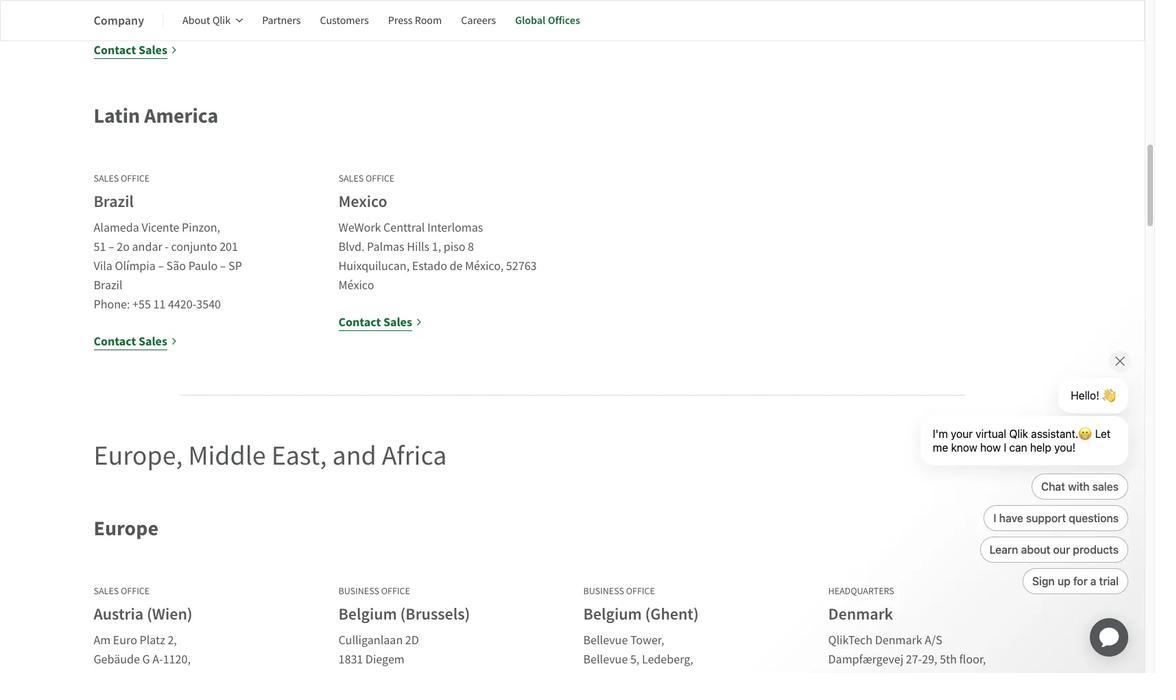 Task type: vqa. For each thing, say whether or not it's contained in the screenshot.


Task type: describe. For each thing, give the bounding box(es) containing it.
sales down company
[[139, 42, 167, 58]]

estado
[[412, 259, 447, 274]]

middle
[[188, 438, 266, 473]]

paulo
[[188, 259, 218, 274]]

office for belgium (brussels)
[[381, 585, 410, 598]]

europe,
[[94, 438, 183, 473]]

de
[[450, 259, 463, 274]]

business for belgium (brussels)
[[339, 585, 379, 598]]

europe, middle east, and africa
[[94, 438, 447, 473]]

2d
[[405, 633, 419, 649]]

brazil inside alameda vicente pinzon, 51 – 2o andar - conjunto 201 vila olímpia – são paulo – sp brazil phone: +55 11 4420-3540
[[94, 278, 123, 294]]

global offices link
[[515, 4, 580, 37]]

qlik
[[212, 14, 231, 27]]

hills
[[407, 239, 430, 255]]

interlomas
[[427, 220, 483, 236]]

sales inside sales office austria (wien)
[[94, 585, 119, 598]]

a-
[[152, 652, 163, 668]]

america
[[144, 102, 218, 130]]

about qlik
[[183, 14, 231, 27]]

vila
[[94, 259, 112, 274]]

platz
[[140, 633, 165, 649]]

3540
[[196, 297, 221, 313]]

sp
[[228, 259, 242, 274]]

office for belgium (ghent)
[[626, 585, 655, 598]]

customers link
[[320, 4, 369, 37]]

ledeberg,
[[642, 652, 693, 668]]

1 bellevue from the top
[[583, 633, 628, 649]]

a/s
[[925, 633, 943, 649]]

partners link
[[262, 4, 301, 37]]

1120,
[[163, 652, 191, 668]]

global
[[515, 13, 546, 27]]

and
[[332, 438, 376, 473]]

2,
[[168, 633, 177, 649]]

company
[[94, 12, 144, 28]]

wework centtral interlomas blvd. palmas hills 1, piso 8 huixquilucan, estado de méxico, 52763 méxico
[[339, 220, 537, 294]]

são
[[166, 259, 186, 274]]

andar
[[132, 239, 162, 255]]

floor,
[[959, 652, 986, 668]]

customers
[[320, 14, 369, 27]]

austria
[[94, 604, 144, 626]]

4420-
[[168, 297, 196, 313]]

europe
[[94, 515, 158, 543]]

canada
[[94, 6, 133, 21]]

latin
[[94, 102, 140, 130]]

contact sales link for brazil
[[94, 332, 178, 351]]

0 vertical spatial contact sales
[[94, 42, 167, 58]]

centtral
[[383, 220, 425, 236]]

office for brazil
[[121, 172, 150, 185]]

africa
[[382, 438, 447, 473]]

careers link
[[461, 4, 496, 37]]

51
[[94, 239, 106, 255]]

conjunto
[[171, 239, 217, 255]]

east,
[[271, 438, 327, 473]]

5,
[[630, 652, 640, 668]]

piso
[[444, 239, 465, 255]]

1 horizontal spatial –
[[158, 259, 164, 274]]

8
[[468, 239, 474, 255]]

2 horizontal spatial –
[[220, 259, 226, 274]]

(ghent)
[[645, 604, 699, 626]]

about qlik link
[[183, 4, 243, 37]]

pinzon,
[[182, 220, 220, 236]]

huixquilucan,
[[339, 259, 410, 274]]

contact sales link down company
[[94, 41, 178, 60]]

am
[[94, 633, 111, 649]]

wework
[[339, 220, 381, 236]]

(brussels)
[[400, 604, 470, 626]]

dampfærgevej
[[828, 652, 904, 668]]



Task type: locate. For each thing, give the bounding box(es) containing it.
52763
[[506, 259, 537, 274]]

sales down 11
[[139, 333, 167, 350]]

office inside business office belgium (brussels)
[[381, 585, 410, 598]]

sales down huixquilucan,
[[383, 314, 412, 331]]

1 belgium from the left
[[339, 604, 397, 626]]

denmark down headquarters
[[828, 604, 893, 626]]

sales office mexico
[[339, 172, 395, 213]]

contact sales link
[[94, 41, 178, 60], [339, 313, 423, 332], [94, 332, 178, 351]]

alameda vicente pinzon, 51 – 2o andar - conjunto 201 vila olímpia – são paulo – sp brazil phone: +55 11 4420-3540
[[94, 220, 242, 313]]

denmark inside qliktech denmark a/s dampfærgevej 27-29, 5th floor,
[[875, 633, 922, 649]]

1 vertical spatial brazil
[[94, 278, 123, 294]]

culliganlaan
[[339, 633, 403, 649]]

belgium for belgium (ghent)
[[583, 604, 642, 626]]

belgium inside business office belgium (ghent)
[[583, 604, 642, 626]]

contact down company
[[94, 42, 136, 58]]

0 vertical spatial denmark
[[828, 604, 893, 626]]

belgium inside business office belgium (brussels)
[[339, 604, 397, 626]]

qliktech denmark a/s dampfærgevej 27-29, 5th floor,
[[828, 633, 986, 668]]

1 horizontal spatial belgium
[[583, 604, 642, 626]]

– left são
[[158, 259, 164, 274]]

bellevue left "5,"
[[583, 652, 628, 668]]

1,
[[432, 239, 441, 255]]

brazil up phone:
[[94, 278, 123, 294]]

olímpia
[[115, 259, 156, 274]]

denmark up 27-
[[875, 633, 922, 649]]

am euro platz 2, gebäude g a-1120,
[[94, 633, 191, 668]]

1 vertical spatial contact
[[339, 314, 381, 331]]

office
[[121, 172, 150, 185], [366, 172, 395, 185], [121, 585, 150, 598], [381, 585, 410, 598], [626, 585, 655, 598]]

office up mexico
[[366, 172, 395, 185]]

201
[[220, 239, 238, 255]]

offices
[[548, 13, 580, 27]]

application
[[1074, 602, 1145, 674]]

sales
[[139, 42, 167, 58], [94, 172, 119, 185], [339, 172, 364, 185], [383, 314, 412, 331], [139, 333, 167, 350], [94, 585, 119, 598]]

business inside business office belgium (ghent)
[[583, 585, 624, 598]]

2 bellevue from the top
[[583, 652, 628, 668]]

office inside sales office brazil
[[121, 172, 150, 185]]

office up alameda
[[121, 172, 150, 185]]

0 vertical spatial brazil
[[94, 191, 134, 213]]

–
[[108, 239, 114, 255], [158, 259, 164, 274], [220, 259, 226, 274]]

business for belgium (ghent)
[[583, 585, 624, 598]]

denmark for qliktech denmark a/s dampfærgevej 27-29, 5th floor,
[[875, 633, 922, 649]]

contact sales for brazil
[[94, 333, 167, 350]]

partners
[[262, 14, 301, 27]]

1 vertical spatial bellevue
[[583, 652, 628, 668]]

0 horizontal spatial –
[[108, 239, 114, 255]]

office for austria (wien)
[[121, 585, 150, 598]]

contact sales
[[94, 42, 167, 58], [339, 314, 412, 331], [94, 333, 167, 350]]

belgium up the culliganlaan
[[339, 604, 397, 626]]

contact down méxico
[[339, 314, 381, 331]]

contact sales down méxico
[[339, 314, 412, 331]]

méxico,
[[465, 259, 504, 274]]

denmark inside headquarters denmark
[[828, 604, 893, 626]]

palmas
[[367, 239, 405, 255]]

méxico
[[339, 278, 374, 294]]

brazil up alameda
[[94, 191, 134, 213]]

1 brazil from the top
[[94, 191, 134, 213]]

brazil inside sales office brazil
[[94, 191, 134, 213]]

alameda
[[94, 220, 139, 236]]

business inside business office belgium (brussels)
[[339, 585, 379, 598]]

latin america
[[94, 102, 218, 130]]

contact sales link down the +55
[[94, 332, 178, 351]]

29,
[[922, 652, 937, 668]]

bellevue tower, bellevue 5, ledeberg,
[[583, 633, 693, 668]]

0 horizontal spatial business
[[339, 585, 379, 598]]

contact sales link down méxico
[[339, 313, 423, 332]]

tower,
[[630, 633, 664, 649]]

– left sp
[[220, 259, 226, 274]]

sales office austria (wien)
[[94, 585, 192, 626]]

1831
[[339, 652, 363, 668]]

euro
[[113, 633, 137, 649]]

diegem
[[366, 652, 405, 668]]

2 business from the left
[[583, 585, 624, 598]]

brazil
[[94, 191, 134, 213], [94, 278, 123, 294]]

office inside sales office austria (wien)
[[121, 585, 150, 598]]

(wien)
[[147, 604, 192, 626]]

sales up mexico
[[339, 172, 364, 185]]

about
[[183, 14, 210, 27]]

bellevue
[[583, 633, 628, 649], [583, 652, 628, 668]]

sales inside sales office mexico
[[339, 172, 364, 185]]

office for mexico
[[366, 172, 395, 185]]

11
[[153, 297, 166, 313]]

press room link
[[388, 4, 442, 37]]

belgium
[[339, 604, 397, 626], [583, 604, 642, 626]]

culliganlaan 2d 1831 diegem
[[339, 633, 419, 668]]

phone:
[[94, 297, 130, 313]]

contact sales down company
[[94, 42, 167, 58]]

0 vertical spatial contact
[[94, 42, 136, 58]]

careers
[[461, 14, 496, 27]]

1 horizontal spatial business
[[583, 585, 624, 598]]

business office belgium (ghent)
[[583, 585, 699, 626]]

contact for brazil
[[94, 333, 136, 350]]

press room
[[388, 14, 442, 27]]

office up austria
[[121, 585, 150, 598]]

blvd.
[[339, 239, 365, 255]]

2 vertical spatial contact sales
[[94, 333, 167, 350]]

global offices
[[515, 13, 580, 27]]

office inside sales office mexico
[[366, 172, 395, 185]]

contact sales link for mexico
[[339, 313, 423, 332]]

2 belgium from the left
[[583, 604, 642, 626]]

vicente
[[142, 220, 179, 236]]

bellevue left tower,
[[583, 633, 628, 649]]

0 vertical spatial bellevue
[[583, 633, 628, 649]]

qliktech
[[828, 633, 873, 649]]

sales up alameda
[[94, 172, 119, 185]]

sales up austria
[[94, 585, 119, 598]]

5th
[[940, 652, 957, 668]]

g
[[142, 652, 150, 668]]

1 vertical spatial denmark
[[875, 633, 922, 649]]

press
[[388, 14, 413, 27]]

company menu bar
[[94, 4, 599, 37]]

denmark for headquarters denmark
[[828, 604, 893, 626]]

+55
[[132, 297, 151, 313]]

business
[[339, 585, 379, 598], [583, 585, 624, 598]]

office inside business office belgium (ghent)
[[626, 585, 655, 598]]

sales office brazil
[[94, 172, 150, 213]]

2 vertical spatial contact
[[94, 333, 136, 350]]

office up (ghent)
[[626, 585, 655, 598]]

business office belgium (brussels)
[[339, 585, 470, 626]]

sales inside sales office brazil
[[94, 172, 119, 185]]

belgium for belgium (brussels)
[[339, 604, 397, 626]]

headquarters denmark
[[828, 585, 894, 626]]

contact sales down the +55
[[94, 333, 167, 350]]

– right 51
[[108, 239, 114, 255]]

contact sales for mexico
[[339, 314, 412, 331]]

contact down phone:
[[94, 333, 136, 350]]

headquarters
[[828, 585, 894, 598]]

contact for mexico
[[339, 314, 381, 331]]

room
[[415, 14, 442, 27]]

belgium up tower,
[[583, 604, 642, 626]]

27-
[[906, 652, 922, 668]]

gebäude
[[94, 652, 140, 668]]

office up (brussels)
[[381, 585, 410, 598]]

-
[[165, 239, 169, 255]]

2o
[[117, 239, 130, 255]]

1 business from the left
[[339, 585, 379, 598]]

denmark
[[828, 604, 893, 626], [875, 633, 922, 649]]

0 horizontal spatial belgium
[[339, 604, 397, 626]]

1 vertical spatial contact sales
[[339, 314, 412, 331]]

2 brazil from the top
[[94, 278, 123, 294]]

contact
[[94, 42, 136, 58], [339, 314, 381, 331], [94, 333, 136, 350]]



